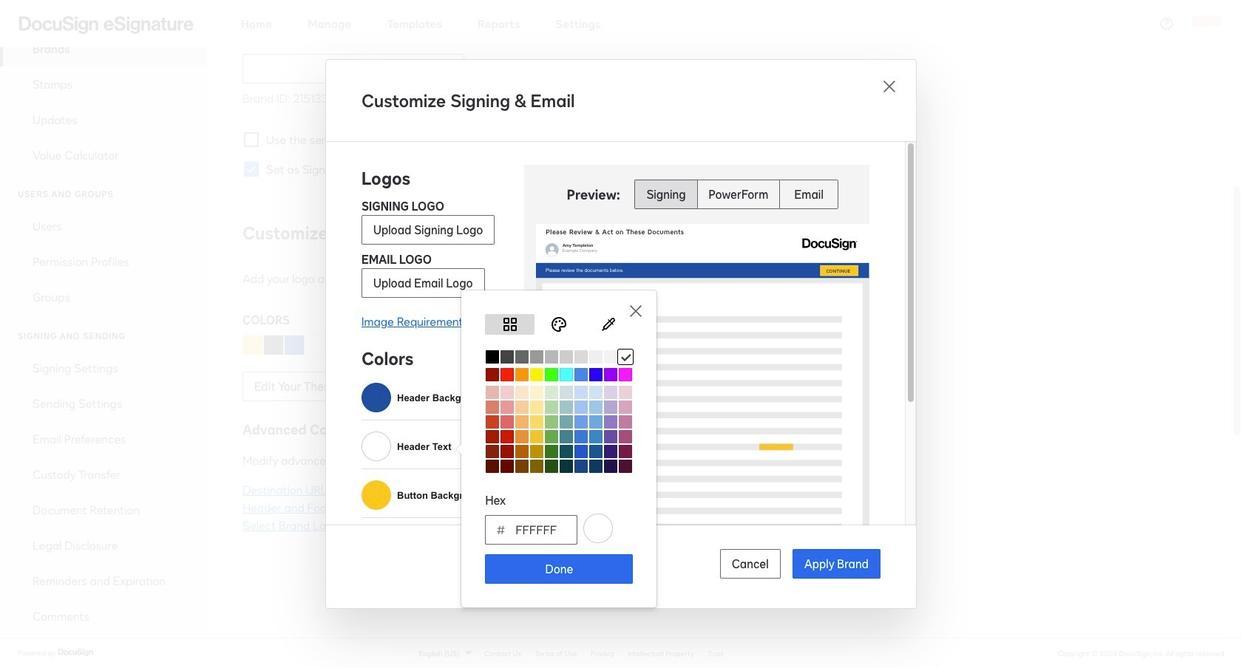 Task type: vqa. For each thing, say whether or not it's contained in the screenshot.
text box
yes



Task type: describe. For each thing, give the bounding box(es) containing it.
docusign image
[[58, 647, 95, 659]]

account element
[[0, 0, 207, 173]]

docusign admin image
[[19, 16, 194, 34]]

your uploaded profile image image
[[1192, 9, 1221, 38]]



Task type: locate. For each thing, give the bounding box(es) containing it.
None text field
[[243, 55, 464, 83]]

signing and sending element
[[0, 351, 207, 668]]

tab list
[[485, 314, 633, 335]]

None text field
[[516, 516, 577, 544]]

users and groups element
[[0, 209, 207, 315]]

group
[[635, 180, 839, 209]]



